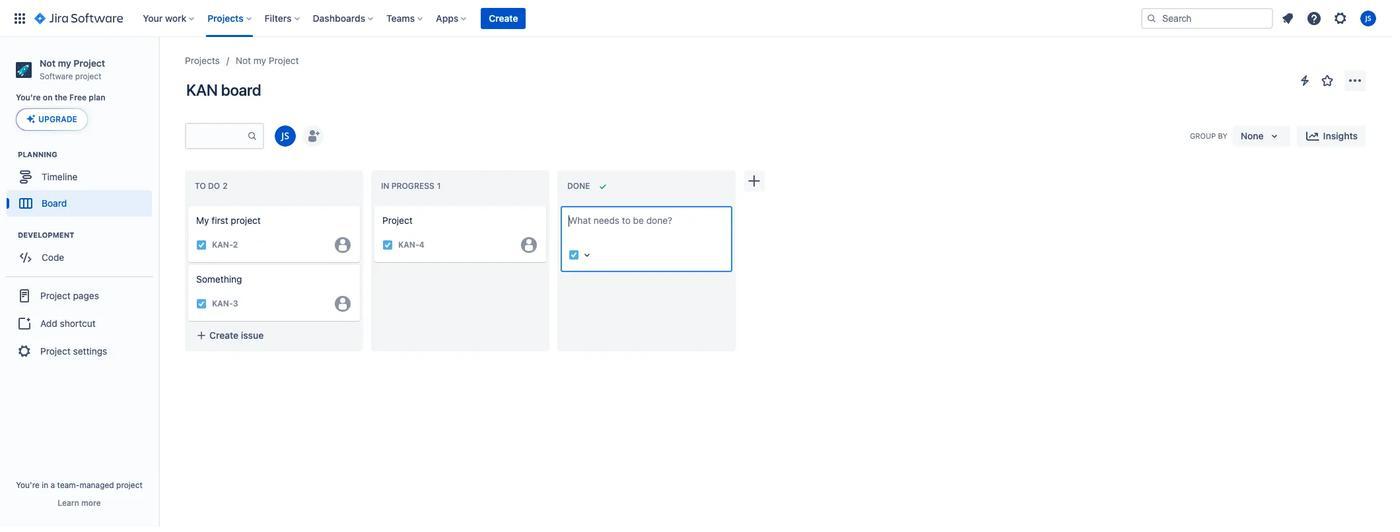 Task type: describe. For each thing, give the bounding box(es) containing it.
project inside not my project software project
[[75, 71, 101, 81]]

free
[[69, 93, 87, 103]]

you're in a team-managed project
[[16, 480, 143, 490]]

more
[[81, 498, 101, 508]]

not my project link
[[236, 53, 299, 69]]

0 horizontal spatial issue
[[241, 329, 264, 341]]

kan- for project
[[398, 240, 419, 250]]

notifications image
[[1280, 10, 1296, 26]]

project pages link
[[5, 282, 153, 311]]

you're for you're in a team-managed project
[[16, 480, 40, 490]]

add shortcut
[[40, 318, 96, 329]]

sidebar navigation image
[[144, 53, 173, 79]]

project down filters popup button
[[269, 55, 299, 66]]

to do element
[[195, 181, 230, 191]]

progress
[[392, 181, 435, 191]]

your work button
[[139, 8, 200, 29]]

add people image
[[305, 128, 321, 144]]

task image for my first project
[[196, 240, 207, 250]]

in
[[42, 480, 48, 490]]

projects button
[[204, 8, 257, 29]]

not for not my project
[[236, 55, 251, 66]]

kan-3 link
[[212, 298, 238, 309]]

project for project pages
[[40, 290, 71, 301]]

create for the top the "create issue" button
[[396, 271, 425, 282]]

none button
[[1233, 126, 1291, 147]]

my for not my project
[[254, 55, 266, 66]]

kan-4 link
[[398, 239, 425, 251]]

projects link
[[185, 53, 220, 69]]

0 vertical spatial task image
[[569, 250, 579, 260]]

my first project
[[196, 215, 261, 226]]

work
[[165, 12, 186, 23]]

your profile and settings image
[[1361, 10, 1377, 26]]

code
[[42, 252, 64, 263]]

dashboards
[[313, 12, 365, 23]]

banner containing your work
[[0, 0, 1392, 37]]

not for not my project software project
[[40, 57, 56, 69]]

What needs to be done? - Press the "Enter" key to submit or the "Escape" key to cancel. text field
[[569, 214, 725, 240]]

kan-3
[[212, 299, 238, 308]]

unassigned image for something
[[335, 296, 351, 312]]

you're for you're on the free plan
[[16, 93, 41, 103]]

none
[[1241, 130, 1264, 141]]

kan
[[186, 81, 218, 99]]

projects for projects link
[[185, 55, 220, 66]]

create button
[[481, 8, 526, 29]]

create issue image for my first project
[[180, 197, 196, 213]]

Search this board text field
[[186, 124, 247, 148]]

by
[[1218, 132, 1228, 140]]

learn more button
[[58, 498, 101, 509]]

group by
[[1190, 132, 1228, 140]]

not my project
[[236, 55, 299, 66]]

insights image
[[1305, 128, 1321, 144]]

project settings link
[[5, 337, 153, 366]]

kan-4
[[398, 240, 425, 250]]

development
[[18, 231, 74, 239]]

to do
[[195, 181, 220, 191]]

planning group
[[7, 150, 158, 221]]

timeline
[[42, 171, 78, 182]]

the
[[55, 93, 67, 103]]

software
[[40, 71, 73, 81]]

1 vertical spatial project
[[231, 215, 261, 226]]

shortcut
[[60, 318, 96, 329]]

teams
[[387, 12, 415, 23]]

pages
[[73, 290, 99, 301]]

something
[[196, 273, 242, 285]]

primary element
[[8, 0, 1141, 37]]

planning
[[18, 150, 57, 159]]

teams button
[[383, 8, 428, 29]]

create for the bottommost the "create issue" button
[[209, 329, 239, 341]]

jacob simon image
[[275, 126, 296, 147]]

my for not my project software project
[[58, 57, 71, 69]]

help image
[[1307, 10, 1322, 26]]



Task type: vqa. For each thing, say whether or not it's contained in the screenshot.
DEVELOPMENT image
yes



Task type: locate. For each thing, give the bounding box(es) containing it.
development group
[[7, 230, 158, 275]]

1 horizontal spatial create
[[396, 271, 425, 282]]

project right 'managed'
[[116, 480, 143, 490]]

kan board
[[186, 81, 261, 99]]

unassigned image
[[335, 237, 351, 253], [521, 237, 537, 253], [335, 296, 351, 312]]

development image
[[2, 227, 18, 243]]

create
[[489, 12, 518, 23], [396, 271, 425, 282], [209, 329, 239, 341]]

projects
[[208, 12, 244, 23], [185, 55, 220, 66]]

your
[[143, 12, 163, 23]]

create issue
[[396, 271, 450, 282], [209, 329, 264, 341]]

in progress
[[381, 181, 435, 191]]

automations menu button icon image
[[1297, 72, 1313, 88]]

board link
[[7, 190, 152, 217]]

create inside primary element
[[489, 12, 518, 23]]

board
[[42, 197, 67, 209]]

apps
[[436, 12, 459, 23]]

1 vertical spatial projects
[[185, 55, 220, 66]]

1 task image from the left
[[196, 240, 207, 250]]

3
[[233, 299, 238, 308]]

2 horizontal spatial create
[[489, 12, 518, 23]]

star kan board image
[[1320, 73, 1336, 89]]

project up kan-4
[[382, 215, 413, 226]]

1 horizontal spatial task image
[[569, 250, 579, 260]]

project right first
[[231, 215, 261, 226]]

search image
[[1147, 13, 1157, 23]]

1 horizontal spatial create issue button
[[375, 265, 546, 289]]

board
[[221, 81, 261, 99]]

0 vertical spatial create
[[489, 12, 518, 23]]

kan- for something
[[212, 299, 233, 308]]

project pages
[[40, 290, 99, 301]]

settings
[[73, 345, 107, 357]]

project for project settings
[[40, 345, 71, 357]]

upgrade
[[38, 114, 77, 124]]

upgrade button
[[17, 109, 87, 130]]

you're
[[16, 93, 41, 103], [16, 480, 40, 490]]

learn more
[[58, 498, 101, 508]]

1 you're from the top
[[16, 93, 41, 103]]

0 vertical spatial projects
[[208, 12, 244, 23]]

create issue button
[[375, 265, 546, 289], [188, 323, 360, 347]]

0 vertical spatial create issue
[[396, 271, 450, 282]]

1 vertical spatial create issue button
[[188, 323, 360, 347]]

task image left kan-2 link
[[196, 240, 207, 250]]

in progress element
[[381, 181, 444, 191]]

dashboards button
[[309, 8, 379, 29]]

appswitcher icon image
[[12, 10, 28, 26]]

create issue image up my on the left of page
[[180, 197, 196, 213]]

project
[[269, 55, 299, 66], [74, 57, 105, 69], [382, 215, 413, 226], [40, 290, 71, 301], [40, 345, 71, 357]]

kan- down first
[[212, 240, 233, 250]]

my
[[254, 55, 266, 66], [58, 57, 71, 69]]

not up board at the left top
[[236, 55, 251, 66]]

team-
[[57, 480, 80, 490]]

banner
[[0, 0, 1392, 37]]

0 horizontal spatial create issue image
[[180, 197, 196, 213]]

you're left on
[[16, 93, 41, 103]]

planning image
[[2, 147, 18, 163]]

2 horizontal spatial project
[[231, 215, 261, 226]]

2 vertical spatial project
[[116, 480, 143, 490]]

1 horizontal spatial my
[[254, 55, 266, 66]]

0 vertical spatial create issue button
[[375, 265, 546, 289]]

0 horizontal spatial create
[[209, 329, 239, 341]]

0 vertical spatial project
[[75, 71, 101, 81]]

kan- down in progress
[[398, 240, 419, 250]]

not my project software project
[[40, 57, 105, 81]]

to
[[195, 181, 206, 191]]

unassigned image for project
[[521, 237, 537, 253]]

1 vertical spatial you're
[[16, 480, 40, 490]]

1 create issue image from the left
[[180, 197, 196, 213]]

0 vertical spatial you're
[[16, 93, 41, 103]]

kan-2 link
[[212, 239, 238, 251]]

1 horizontal spatial issue
[[427, 271, 450, 282]]

a
[[51, 480, 55, 490]]

1 vertical spatial task image
[[196, 298, 207, 309]]

not inside not my project software project
[[40, 57, 56, 69]]

create right apps popup button
[[489, 12, 518, 23]]

my up software
[[58, 57, 71, 69]]

2 you're from the top
[[16, 480, 40, 490]]

create issue button down 4 on the top of page
[[375, 265, 546, 289]]

group
[[5, 276, 153, 370]]

project settings
[[40, 345, 107, 357]]

create issue image for project
[[367, 197, 382, 213]]

create down kan-4 'link'
[[396, 271, 425, 282]]

projects up kan
[[185, 55, 220, 66]]

project up add
[[40, 290, 71, 301]]

timeline link
[[7, 164, 152, 190]]

1 horizontal spatial project
[[116, 480, 143, 490]]

create issue down 4 on the top of page
[[396, 271, 450, 282]]

project
[[75, 71, 101, 81], [231, 215, 261, 226], [116, 480, 143, 490]]

my inside not my project software project
[[58, 57, 71, 69]]

0 horizontal spatial my
[[58, 57, 71, 69]]

filters
[[265, 12, 292, 23]]

4
[[419, 240, 425, 250]]

add shortcut button
[[5, 311, 153, 337]]

create issue down 3
[[209, 329, 264, 341]]

my up board at the left top
[[254, 55, 266, 66]]

2 vertical spatial create
[[209, 329, 239, 341]]

in
[[381, 181, 389, 191]]

not
[[236, 55, 251, 66], [40, 57, 56, 69]]

task image left kan-4 'link'
[[382, 240, 393, 250]]

2 create issue image from the left
[[367, 197, 382, 213]]

on
[[43, 93, 53, 103]]

your work
[[143, 12, 186, 23]]

0 horizontal spatial task image
[[196, 298, 207, 309]]

first
[[212, 215, 228, 226]]

insights
[[1324, 130, 1358, 141]]

project inside not my project software project
[[74, 57, 105, 69]]

managed
[[80, 480, 114, 490]]

not up software
[[40, 57, 56, 69]]

create issue button down 3
[[188, 323, 360, 347]]

create column image
[[746, 173, 762, 189]]

2 task image from the left
[[382, 240, 393, 250]]

jira software image
[[34, 10, 123, 26], [34, 10, 123, 26]]

0 horizontal spatial project
[[75, 71, 101, 81]]

1 vertical spatial create issue
[[209, 329, 264, 341]]

project for project
[[382, 215, 413, 226]]

issue
[[427, 271, 450, 282], [241, 329, 264, 341]]

projects up projects link
[[208, 12, 244, 23]]

learn
[[58, 498, 79, 508]]

0 horizontal spatial not
[[40, 57, 56, 69]]

apps button
[[432, 8, 472, 29]]

more image
[[1348, 73, 1363, 89]]

1 horizontal spatial create issue
[[396, 271, 450, 282]]

1 vertical spatial issue
[[241, 329, 264, 341]]

0 horizontal spatial create issue
[[209, 329, 264, 341]]

code link
[[7, 245, 152, 271]]

1 horizontal spatial create issue image
[[367, 197, 382, 213]]

filters button
[[261, 8, 305, 29]]

task image for project
[[382, 240, 393, 250]]

1 horizontal spatial task image
[[382, 240, 393, 250]]

project up plan
[[75, 71, 101, 81]]

insights button
[[1297, 126, 1366, 147]]

group
[[1190, 132, 1216, 140]]

kan- down something at the bottom
[[212, 299, 233, 308]]

task image
[[569, 250, 579, 260], [196, 298, 207, 309]]

group containing project pages
[[5, 276, 153, 370]]

2
[[233, 240, 238, 250]]

0 vertical spatial issue
[[427, 271, 450, 282]]

kan-
[[212, 240, 233, 250], [398, 240, 419, 250], [212, 299, 233, 308]]

you're left in
[[16, 480, 40, 490]]

done
[[567, 181, 590, 191]]

kan-2
[[212, 240, 238, 250]]

1 vertical spatial create
[[396, 271, 425, 282]]

1 horizontal spatial not
[[236, 55, 251, 66]]

create down "kan-3" 'link'
[[209, 329, 239, 341]]

do
[[208, 181, 220, 191]]

add
[[40, 318, 57, 329]]

plan
[[89, 93, 105, 103]]

settings image
[[1333, 10, 1349, 26]]

kan- for my first project
[[212, 240, 233, 250]]

projects inside dropdown button
[[208, 12, 244, 23]]

task image
[[196, 240, 207, 250], [382, 240, 393, 250]]

create issue image
[[180, 197, 196, 213], [367, 197, 382, 213]]

create issue image down in
[[367, 197, 382, 213]]

projects for the projects dropdown button
[[208, 12, 244, 23]]

project up plan
[[74, 57, 105, 69]]

0 horizontal spatial task image
[[196, 240, 207, 250]]

project down add
[[40, 345, 71, 357]]

Search field
[[1141, 8, 1274, 29]]

my
[[196, 215, 209, 226]]

unassigned image for my first project
[[335, 237, 351, 253]]

you're on the free plan
[[16, 93, 105, 103]]

0 horizontal spatial create issue button
[[188, 323, 360, 347]]



